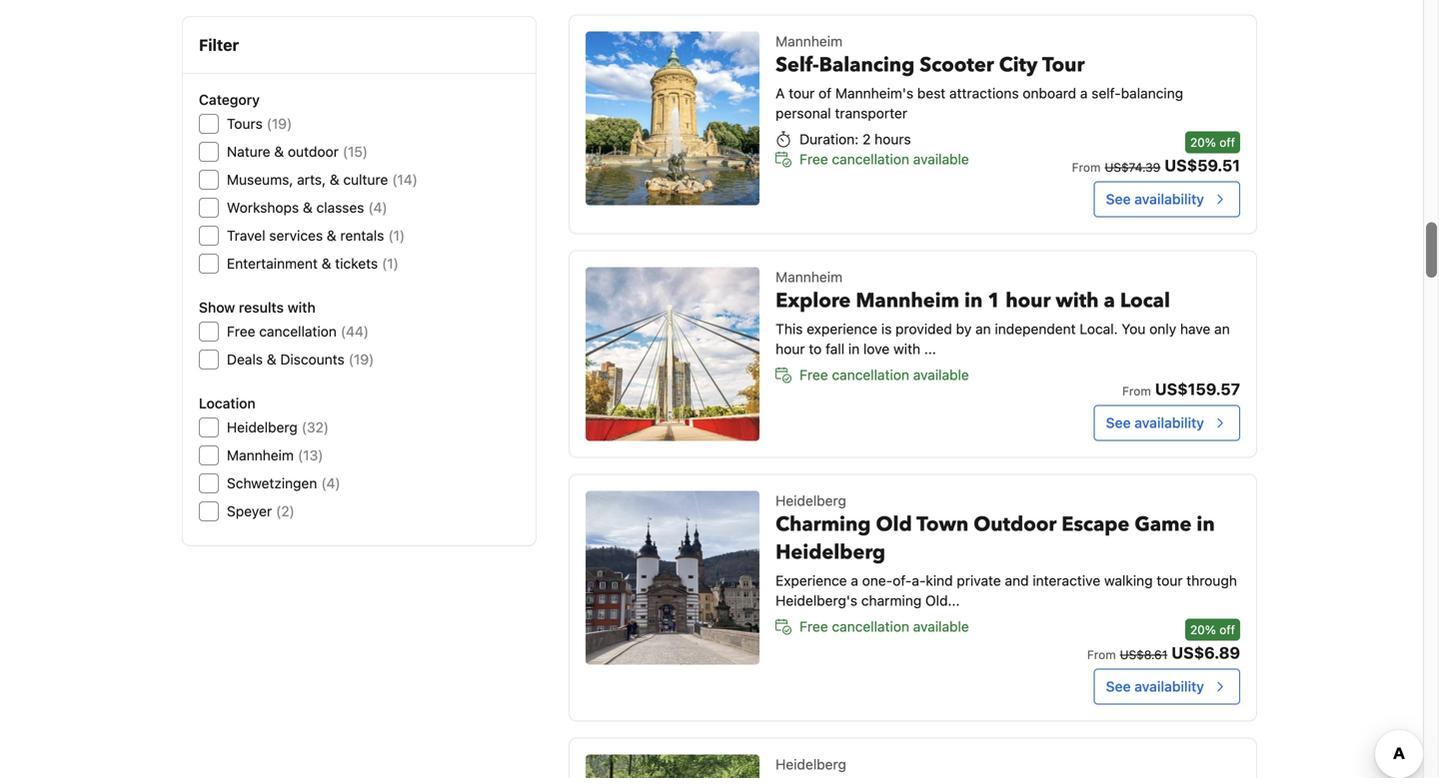 Task type: describe. For each thing, give the bounding box(es) containing it.
us$74.39
[[1105, 161, 1161, 175]]

game
[[1135, 511, 1192, 539]]

entertainment
[[227, 255, 318, 272]]

only
[[1150, 321, 1177, 337]]

outdoor
[[974, 511, 1057, 539]]

this
[[776, 321, 803, 337]]

heidelberg for heidelberg charming old town outdoor escape game in heidelberg experience a one-of-a-kind private and interactive walking tour through heidelberg's charming old...
[[776, 493, 847, 509]]

love
[[864, 341, 890, 357]]

20% off for charming old town outdoor escape game in heidelberg
[[1190, 623, 1236, 637]]

us$8.61
[[1120, 648, 1168, 662]]

0 vertical spatial hour
[[1006, 288, 1051, 315]]

a inside mannheim self-balancing scooter city tour a tour of mannheim's best attractions onboard a self-balancing personal transporter
[[1080, 85, 1088, 102]]

(2)
[[276, 503, 295, 520]]

& for discounts
[[267, 351, 277, 368]]

local
[[1120, 288, 1171, 315]]

free up deals
[[227, 323, 255, 340]]

(13)
[[298, 447, 323, 464]]

one-
[[862, 573, 893, 589]]

heidelberg (32)
[[227, 419, 329, 436]]

onboard
[[1023, 85, 1077, 102]]

explore mannheim in 1 hour with a local image
[[586, 268, 760, 441]]

free cancellation available for old
[[800, 619, 969, 635]]

1 vertical spatial (1)
[[382, 255, 399, 272]]

and
[[1005, 573, 1029, 589]]

charming
[[861, 593, 922, 609]]

1
[[988, 288, 1001, 315]]

mannheim's
[[836, 85, 914, 102]]

cancellation down love
[[832, 367, 910, 383]]

results
[[239, 299, 284, 316]]

availability for charming old town outdoor escape game in heidelberg
[[1135, 679, 1205, 695]]

rentals
[[340, 227, 384, 244]]

1 an from the left
[[976, 321, 991, 337]]

0 horizontal spatial (4)
[[321, 475, 340, 492]]

kind
[[926, 573, 953, 589]]

tours
[[227, 115, 263, 132]]

museums,
[[227, 171, 293, 188]]

local.
[[1080, 321, 1118, 337]]

culture
[[343, 171, 388, 188]]

scooter
[[920, 52, 994, 79]]

free down 'to'
[[800, 367, 828, 383]]

mannheim up provided
[[856, 288, 960, 315]]

(32)
[[302, 419, 329, 436]]

outdoor
[[288, 143, 339, 160]]

transporter
[[835, 105, 908, 122]]

1 horizontal spatial in
[[965, 288, 983, 315]]

through
[[1187, 573, 1237, 589]]

is
[[882, 321, 892, 337]]

tour inside heidelberg charming old town outdoor escape game in heidelberg experience a one-of-a-kind private and interactive walking tour through heidelberg's charming old...
[[1157, 573, 1183, 589]]

show
[[199, 299, 235, 316]]

1 free cancellation available from the top
[[800, 151, 969, 168]]

of-
[[893, 573, 912, 589]]

off for charming old town outdoor escape game in heidelberg
[[1220, 623, 1236, 637]]

independent
[[995, 321, 1076, 337]]

2
[[863, 131, 871, 148]]

mannheim (13)
[[227, 447, 323, 464]]

museums, arts, & culture (14)
[[227, 171, 418, 188]]

experience
[[776, 573, 847, 589]]

1 horizontal spatial with
[[894, 341, 921, 357]]

filter
[[199, 35, 239, 54]]

walking
[[1105, 573, 1153, 589]]

us$6.89
[[1172, 644, 1241, 663]]

hours
[[875, 131, 911, 148]]

duration:
[[800, 131, 859, 148]]

self-
[[776, 52, 819, 79]]

available for in
[[913, 367, 969, 383]]

availability for explore mannheim in 1 hour with a local
[[1135, 415, 1205, 431]]

self-balancing scooter city tour image
[[586, 32, 760, 206]]

you
[[1122, 321, 1146, 337]]

private
[[957, 573, 1001, 589]]

from for escape
[[1087, 648, 1116, 662]]

nature & outdoor (15)
[[227, 143, 368, 160]]

see for charming old town outdoor escape game in heidelberg
[[1106, 679, 1131, 695]]

balancing
[[819, 52, 915, 79]]

a inside heidelberg charming old town outdoor escape game in heidelberg experience a one-of-a-kind private and interactive walking tour through heidelberg's charming old...
[[851, 573, 859, 589]]

2 an from the left
[[1215, 321, 1230, 337]]

from us$8.61 us$6.89
[[1087, 644, 1241, 663]]

attractions
[[950, 85, 1019, 102]]

old...
[[926, 593, 960, 609]]

see for explore mannheim in 1 hour with a local
[[1106, 415, 1131, 431]]

entertainment & tickets (1)
[[227, 255, 399, 272]]

& for tickets
[[322, 255, 331, 272]]

show results with
[[199, 299, 316, 316]]

mannheim for self-
[[776, 33, 843, 50]]

available for town
[[913, 619, 969, 635]]

20% for self-balancing scooter city tour
[[1190, 136, 1216, 150]]

1 available from the top
[[913, 151, 969, 168]]

2 horizontal spatial with
[[1056, 288, 1099, 315]]

charming
[[776, 511, 871, 539]]

workshops & classes (4)
[[227, 199, 388, 216]]

us$59.51
[[1165, 156, 1241, 175]]

duration: 2 hours
[[800, 131, 911, 148]]

deals
[[227, 351, 263, 368]]

from us$74.39 us$59.51
[[1072, 156, 1241, 175]]

schwetzingen (4)
[[227, 475, 340, 492]]

& right arts,
[[330, 171, 339, 188]]

& down classes
[[327, 227, 337, 244]]

balancing
[[1121, 85, 1184, 102]]

(15)
[[343, 143, 368, 160]]

0 horizontal spatial (19)
[[267, 115, 292, 132]]

heidelberg for heidelberg (32)
[[227, 419, 298, 436]]



Task type: vqa. For each thing, say whether or not it's contained in the screenshot.
"Nature & outdoor (15)"
yes



Task type: locate. For each thing, give the bounding box(es) containing it.
free down heidelberg's
[[800, 619, 828, 635]]

workshops
[[227, 199, 299, 216]]

& for classes
[[303, 199, 313, 216]]

0 vertical spatial from
[[1072, 161, 1101, 175]]

& right deals
[[267, 351, 277, 368]]

free
[[800, 151, 828, 168], [227, 323, 255, 340], [800, 367, 828, 383], [800, 619, 828, 635]]

20% off for self-balancing scooter city tour
[[1190, 136, 1236, 150]]

20% off
[[1190, 136, 1236, 150], [1190, 623, 1236, 637]]

1 see availability from the top
[[1106, 191, 1205, 208]]

3 available from the top
[[913, 619, 969, 635]]

old
[[876, 511, 912, 539]]

deals & discounts (19)
[[227, 351, 374, 368]]

2 see availability from the top
[[1106, 415, 1205, 431]]

1 20% off from the top
[[1190, 136, 1236, 150]]

city
[[999, 52, 1038, 79]]

1 vertical spatial (19)
[[349, 351, 374, 368]]

availability
[[1135, 191, 1205, 208], [1135, 415, 1205, 431], [1135, 679, 1205, 695]]

free cancellation available down charming on the bottom of the page
[[800, 619, 969, 635]]

experience
[[807, 321, 878, 337]]

arts,
[[297, 171, 326, 188]]

0 vertical spatial (4)
[[368, 199, 388, 216]]

in left 1
[[965, 288, 983, 315]]

tour up personal
[[789, 85, 815, 102]]

(1) right tickets
[[382, 255, 399, 272]]

available down the old...
[[913, 619, 969, 635]]

mannheim explore mannheim in 1 hour with a local this experience is provided by an independent local.  you only have an hour to fall in love with ...
[[776, 269, 1230, 357]]

0 vertical spatial (19)
[[267, 115, 292, 132]]

cancellation down 2
[[832, 151, 910, 168]]

explore
[[776, 288, 851, 315]]

0 vertical spatial free cancellation available
[[800, 151, 969, 168]]

2 vertical spatial availability
[[1135, 679, 1205, 695]]

1 vertical spatial free cancellation available
[[800, 367, 969, 383]]

3 free cancellation available from the top
[[800, 619, 969, 635]]

see availability for charming old town outdoor escape game in heidelberg
[[1106, 679, 1205, 695]]

availability down from us$74.39 us$59.51
[[1135, 191, 1205, 208]]

travel services & rentals (1)
[[227, 227, 405, 244]]

us$159.57
[[1155, 380, 1241, 399]]

from inside the from us$8.61 us$6.89
[[1087, 648, 1116, 662]]

2 horizontal spatial a
[[1104, 288, 1115, 315]]

from
[[1072, 161, 1101, 175], [1123, 384, 1151, 398], [1087, 648, 1116, 662]]

heidelberg
[[227, 419, 298, 436], [776, 493, 847, 509], [776, 539, 886, 567], [776, 757, 847, 773]]

services
[[269, 227, 323, 244]]

free cancellation (44)
[[227, 323, 369, 340]]

with
[[1056, 288, 1099, 315], [288, 299, 316, 316], [894, 341, 921, 357]]

from left us$8.61
[[1087, 648, 1116, 662]]

in inside heidelberg charming old town outdoor escape game in heidelberg experience a one-of-a-kind private and interactive walking tour through heidelberg's charming old...
[[1197, 511, 1215, 539]]

best
[[918, 85, 946, 102]]

location
[[199, 395, 256, 412]]

(19) down (44)
[[349, 351, 374, 368]]

tour right walking
[[1157, 573, 1183, 589]]

(44)
[[341, 323, 369, 340]]

0 vertical spatial (1)
[[388, 227, 405, 244]]

2 vertical spatial in
[[1197, 511, 1215, 539]]

a inside mannheim explore mannheim in 1 hour with a local this experience is provided by an independent local.  you only have an hour to fall in love with ...
[[1104, 288, 1115, 315]]

20% for charming old town outdoor escape game in heidelberg
[[1190, 623, 1216, 637]]

2 20% from the top
[[1190, 623, 1216, 637]]

& down arts,
[[303, 199, 313, 216]]

1 vertical spatial a
[[1104, 288, 1115, 315]]

an right have
[[1215, 321, 1230, 337]]

a-
[[912, 573, 926, 589]]

3 see from the top
[[1106, 679, 1131, 695]]

0 vertical spatial available
[[913, 151, 969, 168]]

2 off from the top
[[1220, 623, 1236, 637]]

20% off up us$6.89
[[1190, 623, 1236, 637]]

(4) down (13)
[[321, 475, 340, 492]]

charming old town outdoor escape game in heidelberg image
[[586, 491, 760, 665]]

&
[[274, 143, 284, 160], [330, 171, 339, 188], [303, 199, 313, 216], [327, 227, 337, 244], [322, 255, 331, 272], [267, 351, 277, 368]]

0 vertical spatial 20% off
[[1190, 136, 1236, 150]]

see for self-balancing scooter city tour
[[1106, 191, 1131, 208]]

tour
[[789, 85, 815, 102], [1157, 573, 1183, 589]]

3 see availability from the top
[[1106, 679, 1205, 695]]

hour up independent
[[1006, 288, 1051, 315]]

mannheim up schwetzingen
[[227, 447, 294, 464]]

1 horizontal spatial a
[[1080, 85, 1088, 102]]

0 vertical spatial off
[[1220, 136, 1236, 150]]

0 horizontal spatial an
[[976, 321, 991, 337]]

in right 'game'
[[1197, 511, 1215, 539]]

1 vertical spatial 20%
[[1190, 623, 1216, 637]]

0 vertical spatial a
[[1080, 85, 1088, 102]]

have
[[1180, 321, 1211, 337]]

mannheim inside mannheim self-balancing scooter city tour a tour of mannheim's best attractions onboard a self-balancing personal transporter
[[776, 33, 843, 50]]

1 vertical spatial tour
[[1157, 573, 1183, 589]]

from for tour
[[1072, 161, 1101, 175]]

a up local.
[[1104, 288, 1115, 315]]

from inside from us$159.57
[[1123, 384, 1151, 398]]

1 vertical spatial in
[[849, 341, 860, 357]]

& for outdoor
[[274, 143, 284, 160]]

an
[[976, 321, 991, 337], [1215, 321, 1230, 337]]

1 vertical spatial see
[[1106, 415, 1131, 431]]

off up the us$59.51
[[1220, 136, 1236, 150]]

cancellation up deals & discounts (19) on the left top
[[259, 323, 337, 340]]

1 vertical spatial (4)
[[321, 475, 340, 492]]

& right the nature
[[274, 143, 284, 160]]

1 horizontal spatial (4)
[[368, 199, 388, 216]]

mannheim for (13)
[[227, 447, 294, 464]]

free cancellation available down hours
[[800, 151, 969, 168]]

free cancellation available for mannheim
[[800, 367, 969, 383]]

1 vertical spatial available
[[913, 367, 969, 383]]

1 horizontal spatial an
[[1215, 321, 1230, 337]]

2 vertical spatial see
[[1106, 679, 1131, 695]]

0 horizontal spatial in
[[849, 341, 860, 357]]

speyer (2)
[[227, 503, 295, 520]]

20% up the us$59.51
[[1190, 136, 1216, 150]]

nature
[[227, 143, 270, 160]]

off up us$6.89
[[1220, 623, 1236, 637]]

availability for self-balancing scooter city tour
[[1135, 191, 1205, 208]]

2 free cancellation available from the top
[[800, 367, 969, 383]]

see availability down from us$159.57
[[1106, 415, 1205, 431]]

from left us$159.57
[[1123, 384, 1151, 398]]

1 off from the top
[[1220, 136, 1236, 150]]

availability down the from us$8.61 us$6.89 at the bottom right of the page
[[1135, 679, 1205, 695]]

available down best at the right top of the page
[[913, 151, 969, 168]]

heidelberg charming old town outdoor escape game in heidelberg experience a one-of-a-kind private and interactive walking tour through heidelberg's charming old...
[[776, 493, 1237, 609]]

free down duration:
[[800, 151, 828, 168]]

2 vertical spatial available
[[913, 619, 969, 635]]

2 horizontal spatial in
[[1197, 511, 1215, 539]]

by
[[956, 321, 972, 337]]

provided
[[896, 321, 952, 337]]

heidelberg link
[[569, 738, 1258, 779]]

from left us$74.39
[[1072, 161, 1101, 175]]

(14)
[[392, 171, 418, 188]]

mannheim self-balancing scooter city tour a tour of mannheim's best attractions onboard a self-balancing personal transporter
[[776, 33, 1184, 122]]

fall
[[826, 341, 845, 357]]

1 see from the top
[[1106, 191, 1131, 208]]

0 vertical spatial tour
[[789, 85, 815, 102]]

off for self-balancing scooter city tour
[[1220, 136, 1236, 150]]

classes
[[316, 199, 364, 216]]

mannheim up self-
[[776, 33, 843, 50]]

3 availability from the top
[[1135, 679, 1205, 695]]

0 vertical spatial availability
[[1135, 191, 1205, 208]]

off
[[1220, 136, 1236, 150], [1220, 623, 1236, 637]]

see availability for self-balancing scooter city tour
[[1106, 191, 1205, 208]]

self-
[[1092, 85, 1121, 102]]

0 vertical spatial in
[[965, 288, 983, 315]]

(19)
[[267, 115, 292, 132], [349, 351, 374, 368]]

1 horizontal spatial hour
[[1006, 288, 1051, 315]]

a left one-
[[851, 573, 859, 589]]

1 vertical spatial see availability
[[1106, 415, 1205, 431]]

(1) right rentals
[[388, 227, 405, 244]]

tour
[[1042, 52, 1085, 79]]

20% off up the us$59.51
[[1190, 136, 1236, 150]]

1 vertical spatial 20% off
[[1190, 623, 1236, 637]]

1 vertical spatial availability
[[1135, 415, 1205, 431]]

travel
[[227, 227, 265, 244]]

cancellation down charming on the bottom of the page
[[832, 619, 910, 635]]

0 vertical spatial see
[[1106, 191, 1131, 208]]

0 vertical spatial see availability
[[1106, 191, 1205, 208]]

1 horizontal spatial (19)
[[349, 351, 374, 368]]

town
[[917, 511, 969, 539]]

escape
[[1062, 511, 1130, 539]]

2 20% off from the top
[[1190, 623, 1236, 637]]

2 availability from the top
[[1135, 415, 1205, 431]]

1 horizontal spatial tour
[[1157, 573, 1183, 589]]

tickets
[[335, 255, 378, 272]]

with up local.
[[1056, 288, 1099, 315]]

0 horizontal spatial a
[[851, 573, 859, 589]]

of
[[819, 85, 832, 102]]

see down us$74.39
[[1106, 191, 1131, 208]]

schwetzingen
[[227, 475, 317, 492]]

with left ...
[[894, 341, 921, 357]]

see availability down from us$74.39 us$59.51
[[1106, 191, 1205, 208]]

see availability
[[1106, 191, 1205, 208], [1106, 415, 1205, 431], [1106, 679, 1205, 695]]

2 vertical spatial a
[[851, 573, 859, 589]]

with up free cancellation (44)
[[288, 299, 316, 316]]

1 vertical spatial hour
[[776, 341, 805, 357]]

0 horizontal spatial with
[[288, 299, 316, 316]]

20% up us$6.89
[[1190, 623, 1216, 637]]

an right by
[[976, 321, 991, 337]]

mannheim for explore
[[776, 269, 843, 286]]

& down travel services & rentals (1)
[[322, 255, 331, 272]]

availability down from us$159.57
[[1135, 415, 1205, 431]]

personal
[[776, 105, 831, 122]]

(19) up nature & outdoor (15)
[[267, 115, 292, 132]]

a left self-
[[1080, 85, 1088, 102]]

heidelberg's
[[776, 593, 858, 609]]

a
[[1080, 85, 1088, 102], [1104, 288, 1115, 315], [851, 573, 859, 589]]

0 horizontal spatial tour
[[789, 85, 815, 102]]

free cancellation available down love
[[800, 367, 969, 383]]

(4) down the 'culture'
[[368, 199, 388, 216]]

to
[[809, 341, 822, 357]]

2 vertical spatial free cancellation available
[[800, 619, 969, 635]]

2 vertical spatial see availability
[[1106, 679, 1205, 695]]

from inside from us$74.39 us$59.51
[[1072, 161, 1101, 175]]

historical city segway tour image
[[586, 755, 760, 779]]

1 vertical spatial from
[[1123, 384, 1151, 398]]

2 available from the top
[[913, 367, 969, 383]]

in right fall
[[849, 341, 860, 357]]

tours (19)
[[227, 115, 292, 132]]

heidelberg for heidelberg
[[776, 757, 847, 773]]

(1)
[[388, 227, 405, 244], [382, 255, 399, 272]]

in
[[965, 288, 983, 315], [849, 341, 860, 357], [1197, 511, 1215, 539]]

tour inside mannheim self-balancing scooter city tour a tour of mannheim's best attractions onboard a self-balancing personal transporter
[[789, 85, 815, 102]]

speyer
[[227, 503, 272, 520]]

see availability down us$8.61
[[1106, 679, 1205, 695]]

0 vertical spatial 20%
[[1190, 136, 1216, 150]]

1 vertical spatial off
[[1220, 623, 1236, 637]]

see availability for explore mannheim in 1 hour with a local
[[1106, 415, 1205, 431]]

see
[[1106, 191, 1131, 208], [1106, 415, 1131, 431], [1106, 679, 1131, 695]]

0 horizontal spatial hour
[[776, 341, 805, 357]]

2 see from the top
[[1106, 415, 1131, 431]]

discounts
[[280, 351, 345, 368]]

see down from us$159.57
[[1106, 415, 1131, 431]]

hour down this
[[776, 341, 805, 357]]

1 20% from the top
[[1190, 136, 1216, 150]]

...
[[924, 341, 937, 357]]

category
[[199, 91, 260, 108]]

2 vertical spatial from
[[1087, 648, 1116, 662]]

see down us$8.61
[[1106, 679, 1131, 695]]

1 availability from the top
[[1135, 191, 1205, 208]]

from us$159.57
[[1123, 380, 1241, 399]]

available down ...
[[913, 367, 969, 383]]

mannheim up "explore"
[[776, 269, 843, 286]]

interactive
[[1033, 573, 1101, 589]]



